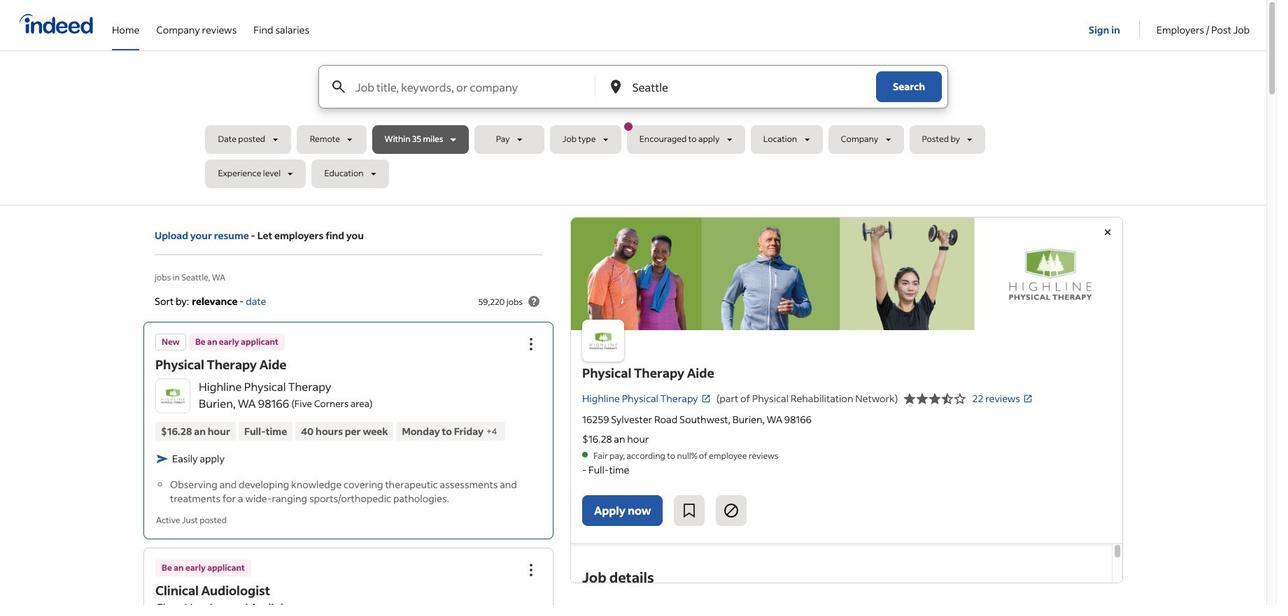Task type: locate. For each thing, give the bounding box(es) containing it.
3.5 out of 5 stars image
[[904, 391, 967, 407]]

search: Job title, keywords, or company text field
[[353, 66, 594, 108]]

highline physical therapy logo image
[[571, 218, 1123, 330], [583, 320, 625, 362]]

None search field
[[205, 65, 1062, 194]]

highline physical therapy (opens in a new tab) image
[[701, 394, 711, 404]]

3.5 out of 5 stars. link to 22 reviews company ratings (opens in a new tab) image
[[1024, 394, 1033, 404]]

not interested image
[[724, 503, 740, 519]]

company logo image
[[156, 380, 190, 413]]



Task type: describe. For each thing, give the bounding box(es) containing it.
help icon image
[[526, 293, 543, 310]]

close job details image
[[1100, 224, 1117, 241]]

Edit location text field
[[630, 66, 849, 108]]

job actions for physical therapy aide is collapsed image
[[523, 336, 540, 353]]

job actions for clinical audiologist is collapsed image
[[523, 562, 540, 579]]

save this job image
[[682, 503, 698, 519]]



Task type: vqa. For each thing, say whether or not it's contained in the screenshot.
"Job actions for Waiter/Barista is collapsed" 'image'
no



